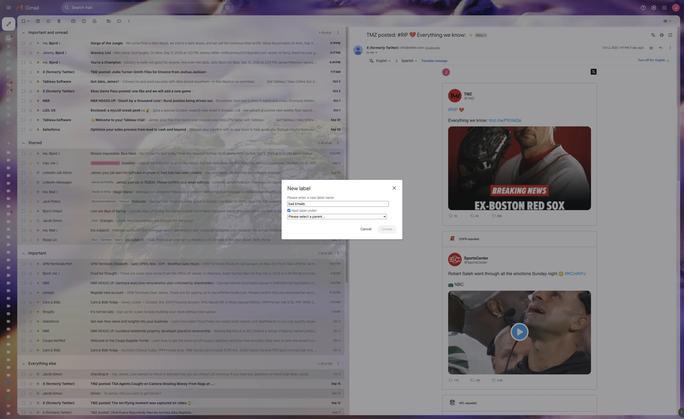 Task type: describe. For each thing, give the bounding box(es) containing it.
oct 2 for tableau
[[333, 80, 341, 83]]

😱 image
[[188, 401, 192, 405]]

1 horizontal spatial up
[[203, 290, 207, 295]]

and left 'work'
[[140, 79, 146, 84]]

1 connect from the left
[[122, 79, 135, 84]]

the right liked
[[135, 219, 140, 223]]

not important, sent only to me switch for tmz posted: chris evans reportedly marries actress alba baptista
[[35, 410, 40, 415]]

man inside important and unread tab panel
[[114, 51, 121, 55]]

20 ﻿͏ from the left
[[234, 310, 234, 314]]

35 row from the top
[[17, 408, 345, 417]]

0 horizontal spatial my
[[243, 199, 248, 204]]

fj
[[358, 300, 361, 304]]

another
[[380, 108, 392, 112]]

2 jack from the left
[[297, 199, 304, 204]]

confirm inside starred tab panel
[[168, 180, 180, 184]]

snooze image
[[82, 19, 86, 24]]

1 days from the left
[[104, 209, 111, 213]]

1 horizontal spatial can
[[288, 319, 294, 324]]

view inside important tab panel
[[285, 338, 292, 343]]

30 row from the top
[[17, 345, 433, 355]]

tableau software for connect to and work securely with data stored anywhere—in the cloud or on-premises. ‌ ‌ ‌ ‌ ‌ ‌ ‌ ‌ ‌ ‌ ‌ ‌ ‌ get tableau | view online got data? connect it. log in now data. it's all you need to
[[43, 79, 71, 84]]

1 vertical spatial message
[[227, 190, 241, 194]]

2 software from the left
[[253, 171, 267, 175]]

, down me , bjord 3
[[49, 161, 50, 165]]

row containing linkedin job alerts
[[17, 168, 346, 177]]

this inside important tab panel
[[293, 338, 298, 343]]

a down one
[[134, 99, 136, 103]]

now down those
[[420, 118, 427, 122]]

jacob for sep 12
[[43, 391, 52, 396]]

auctions
[[121, 348, 135, 352]]

unsubscribe
[[425, 46, 440, 49]]

2 inside me , mail 2
[[56, 228, 58, 232]]

1 for important
[[318, 251, 319, 255]]

nbr down xbox
[[91, 99, 98, 103]]

2 not important, sent only to me switch from the top
[[35, 180, 40, 185]]

1 supplier from the left
[[126, 338, 139, 343]]

software for connect to and work securely with data stored anywhere—in the cloud or on-premises. ‌ ‌ ‌ ‌ ‌ ‌ ‌ ‌ ‌ ‌ ‌ ‌ ‌ get tableau | view online got data? connect it. log in now data. it's all you need to
[[56, 79, 71, 84]]

1 easily from the left
[[222, 319, 231, 324]]

important according to google magic., sent only to me switch for nbr heads up: gentrack executive remuneration plan criticised by shareholders -
[[35, 281, 40, 285]]

in inside tab panel
[[163, 372, 166, 376]]

1 sales from the left
[[188, 319, 196, 324]]

views
[[112, 319, 120, 324]]

0 horizontal spatial #rip
[[398, 32, 409, 38]]

even inside important and unread tab panel
[[188, 60, 195, 65]]

0 vertical spatial hey
[[404, 161, 410, 165]]

not for delivered
[[150, 190, 156, 194]]

15 ﻿͏ from the left
[[230, 310, 230, 314]]

label for nest label under:
[[300, 208, 307, 213]]

sales inside important tab panel
[[328, 319, 336, 324]]

30 for podcasts
[[337, 200, 341, 203]]

on inside important tab panel
[[337, 290, 341, 295]]

0 vertical spatial |
[[286, 79, 287, 84]]

pm right 2:39 at the left top
[[272, 60, 277, 65]]

37 ﻿͏ from the left
[[248, 310, 248, 314]]

toggle split pane mode image
[[663, 19, 668, 24]]

not
[[182, 60, 187, 65]]

human
[[232, 271, 242, 276]]

30 for james, your pin is 782820. please confirm your email address
[[337, 180, 341, 184]]

3rd:
[[159, 300, 165, 304]]

1 dark from the left
[[152, 41, 159, 45]]

1 horizontal spatial view
[[276, 108, 283, 112]]

and inside alerts and notifs james, your pin is 782820. please confirm your email address -
[[100, 180, 105, 184]]

2 horizontal spatial get
[[276, 118, 282, 122]]

heads for 'death
[[99, 99, 110, 103]]

2 horizontal spatial i
[[217, 199, 218, 204]]

1 coupa from the left
[[43, 338, 53, 343]]

2 horizontal spatial my
[[324, 209, 329, 213]]

james, inside important and unread tab panel
[[148, 118, 159, 122]]

2 horizontal spatial terminals
[[135, 290, 149, 295]]

tmz for tmz posted: #rip
[[367, 32, 377, 38]]

espn reposted link
[[443, 231, 597, 247]]

james, left just
[[118, 372, 129, 376]]

0 horizontal spatial learn
[[152, 338, 160, 343]]

1 vertical spatial blue
[[92, 238, 97, 242]]

for right brought
[[173, 219, 178, 223]]

36 ﻿͏ from the left
[[248, 310, 248, 314]]

bjord up jul
[[293, 151, 301, 156]]

2023 right 13, on the top of page
[[253, 60, 260, 65]]

starred button
[[19, 138, 44, 148]]

newly
[[121, 300, 131, 304]]

welcome for welcome to the coupa supplier portal - learn how to get the most out of coupa's platform and your new account. click here to view this email in your browser. welcome to the coupa supplier portal! as a valued supplier, we are excited to
[[91, 338, 105, 343]]

game
[[100, 89, 109, 93]]

posted: for tsa
[[99, 382, 111, 386]]

5 important according to google magic., sent only to me switch from the top
[[35, 108, 40, 113]]

or inside everything else tab panel
[[270, 372, 273, 376]]

11 for 1st row from the bottom of the page
[[339, 411, 341, 414]]

hi inside starred tab panel
[[147, 238, 150, 242]]

the left cloud
[[216, 79, 221, 84]]

with right securely
[[169, 79, 175, 84]]

everything for everything we know: tmz.me/pfcvaqa
[[449, 118, 469, 123]]

1 vertical spatial view
[[297, 118, 304, 122]]

11 for row containing ican
[[339, 161, 341, 165]]

out inside important tab panel
[[193, 338, 198, 343]]

driven
[[196, 99, 206, 103]]

1 cloud from the left
[[197, 319, 206, 324]]

34 ﻿͏ from the left
[[246, 310, 246, 314]]

1 horizontal spatial ican
[[336, 161, 342, 165]]

your left 'skin'
[[367, 209, 374, 213]]

0 vertical spatial see
[[205, 171, 211, 175]]

1 vertical spatial 1994
[[158, 348, 165, 352]]

3, for 5:00
[[264, 151, 266, 156]]

english
[[656, 58, 666, 62]]

confirm inside important tab panel
[[260, 290, 271, 295]]

0 horizontal spatial <james.peterson1902@gmail.com>
[[303, 60, 356, 65]]

trial!
[[137, 118, 145, 122]]

up: for gentrack
[[110, 281, 115, 285]]

2 horizontal spatial learn
[[410, 319, 419, 324]]

– for starred
[[320, 141, 321, 145]]

optimize
[[91, 127, 105, 132]]

1 software from the left
[[129, 171, 142, 175]]

2 jeep from the left
[[384, 348, 391, 352]]

1 vertical spatial james
[[278, 60, 288, 65]]

late inside starred tab panel
[[303, 209, 308, 213]]

notifs
[[106, 180, 114, 184]]

mission
[[91, 151, 102, 156]]

1 horizontal spatial learn
[[171, 319, 180, 324]]

welcome for welcome to your tableau trial!
[[95, 118, 110, 122]]

nfl
[[460, 402, 465, 405]]

me inside important tab panel
[[52, 271, 57, 275]]

1 them from the left
[[156, 161, 164, 165]]

2 inside jeremy , bjord 2
[[65, 51, 67, 55]]

2 sales from the left
[[427, 319, 435, 324]]

twitter) for tmz posted: chris evans reportedly marries actress alba baptista - ‌ ‌ ‌ ‌ ‌ ‌ ‌ ‌ ‌ ‌ ‌ ‌ ‌ ‌ ‌ ‌ ‌ ‌ ‌ ‌ ‌ ‌ ‌ ‌ ‌ ‌ ‌ ‌ ‌ ‌ ‌ ‌ ‌ ‌ ‌ ‌ ‌ ‌ ‌ ‌ ‌ ‌ ‌ ‌ ‌ ‌ ‌ ‌ ‌ ‌ ‌ ‌ ‌ ‌ ‌ ‌ ‌ ‌ ‌ ‌ ‌ ‌ ‌ ‌ ‌ ‌ ‌ ‌ ‌ ‌ ‌ ‌ ‌ ‌ ‌ ‌ ‌ ‌ ‌ ‌ ‌ ‌ ‌ ‌ ‌ ‌ ‌ ‌ ‌ ‌ ‌ ‌ ‌ ‌ ‌ ‌ ‌ ‌ ‌ ‌ ‌
[[60, 410, 72, 415]]

heads for auckland
[[98, 329, 109, 333]]

your left grocery
[[306, 51, 313, 55]]

settings image
[[651, 5, 657, 11]]

1 horizontal spatial data
[[220, 118, 226, 122]]

tranquil
[[119, 200, 130, 203]]

are inside everything else tab panel
[[193, 372, 198, 376]]

14 ﻿͏ from the left
[[229, 310, 229, 314]]

Please enter a new label name: field
[[288, 201, 389, 207]]

sep 11 for 1st row from the bottom of the page
[[333, 411, 341, 414]]

aug for i really liked the oranges you brought for the party!
[[332, 219, 337, 222]]

2 trial from the left
[[375, 118, 380, 122]]

today for auctions
[[109, 348, 118, 352]]

try
[[391, 228, 395, 232]]

the right call
[[224, 41, 229, 45]]

the left main
[[229, 238, 234, 242]]

apmterminals.com.
[[218, 290, 248, 295]]

2 got from the left
[[306, 79, 312, 84]]

stored
[[184, 79, 194, 84]]

, for mission impossible: blue mark - you're two for two today! from the greatest to ever do it: jimmy pete on tue, oct 3, 2023 at 5:00 pm bjord umlaut <sicritbjordd@gmail.com> wrote: profit is sweet, even if it comes from
[[47, 151, 48, 156]]

the up cherokee
[[352, 338, 357, 343]]

securely
[[155, 79, 168, 84]]

1 horizontal spatial peterson
[[353, 41, 367, 45]]

linkedin for linkedin messages
[[43, 180, 56, 184]]

18 row from the top
[[17, 216, 345, 225]]

heads for gentrack
[[98, 281, 109, 285]]

on inside starred tab panel
[[238, 199, 242, 204]]

special
[[238, 300, 249, 304]]

up inside important and unread tab panel
[[416, 108, 420, 112]]

- right created at left top
[[203, 171, 204, 175]]

sin
[[417, 209, 421, 213]]

in down another
[[388, 118, 391, 122]]

1 vertical spatial peterson
[[289, 60, 302, 65]]

email inside important and unread tab panel
[[209, 108, 217, 112]]

late inside important tab panel
[[108, 310, 113, 314]]

really inside important and unread tab panel
[[140, 60, 148, 65]]

2 horizontal spatial you're
[[400, 60, 409, 65]]

4:45
[[285, 271, 292, 276]]

coupa verified
[[43, 338, 65, 343]]

the right 12:36 pm
[[341, 290, 347, 295]]

dinner - hi james, did you want to get dinner?
[[91, 391, 162, 396]]

bids down the "register"
[[102, 300, 108, 304]]

row containing jack peters
[[17, 197, 345, 206]]

was inside starred tab panel
[[181, 190, 187, 194]]

1 horizontal spatial hey
[[149, 199, 155, 204]]

row containing shopify
[[17, 307, 345, 317]]

the up thanks,
[[290, 190, 295, 194]]

30 for -
[[337, 128, 341, 131]]

modified
[[168, 262, 181, 266]]

2 supplier from the left
[[368, 338, 381, 343]]

monsters
[[393, 271, 407, 276]]

39 ﻿͏ from the left
[[250, 310, 250, 314]]

x for xbox game pass posted: one like and we will add a new game - ‌ ‌ ‌ ‌ ‌ ‌ ‌ ‌ ‌ ‌ ‌ ‌ ‌ ‌ ‌ ‌ ‌ ‌ ‌ ‌ ‌ ‌ ‌ ‌ ‌ ‌ ‌ ‌ ‌ ‌ ‌ ‌ ‌ ‌ ‌ ‌ ‌ ‌ ‌ ‌ ‌ ‌ ‌ ‌ ‌ ‌ ‌ ‌ ‌ ‌ ‌ ‌ ‌ ‌ ‌ ‌ ‌ ‌ ‌ ‌ ‌ ‌ ‌ ‌ ‌ ‌ ‌ ‌ ‌ ‌ ‌ ‌ ‌ ‌ ‌ ‌ ‌ ‌ ‌ ‌ ‌ ‌ ‌ ‌ ‌ ‌ ‌ ‌ ‌ ‌ ‌ ‌ ‌ ‌ ‌ ‌ ‌ ‌ ‌ ‌ ‌
[[43, 89, 45, 93]]

251
[[328, 251, 332, 255]]

and inside everything else tab panel
[[167, 372, 173, 376]]

or inside tab panel
[[231, 79, 234, 84]]

1 helps from the left
[[207, 319, 215, 324]]

1 eloise from the left
[[43, 238, 52, 242]]

a right enclosed:
[[107, 108, 109, 112]]

6 ﻿͏ from the left
[[222, 310, 222, 314]]

0 horizontal spatial message
[[149, 228, 162, 232]]

tmz for tmz posted: chris evans reportedly marries actress alba baptista - ‌ ‌ ‌ ‌ ‌ ‌ ‌ ‌ ‌ ‌ ‌ ‌ ‌ ‌ ‌ ‌ ‌ ‌ ‌ ‌ ‌ ‌ ‌ ‌ ‌ ‌ ‌ ‌ ‌ ‌ ‌ ‌ ‌ ‌ ‌ ‌ ‌ ‌ ‌ ‌ ‌ ‌ ‌ ‌ ‌ ‌ ‌ ‌ ‌ ‌ ‌ ‌ ‌ ‌ ‌ ‌ ‌ ‌ ‌ ‌ ‌ ‌ ‌ ‌ ‌ ‌ ‌ ‌ ‌ ‌ ‌ ‌ ‌ ‌ ‌ ‌ ‌ ‌ ‌ ‌ ‌ ‌ ‌ ‌ ‌ ‌ ‌ ‌ ‌ ‌ ‌ ‌ ‌ ‌ ‌ ‌ ‌ ‌ ‌ ‌ ‌
[[91, 410, 97, 415]]

cars & bids for cars & bids today - auctions closing today: 1994 honda acty, 1988 toyota land cruiser fj70 4x4, 2008 toyota tacoma trd sport access cab 4x4, 1995 jeep grand cherokee limited 4x4, 2001 jeep wrangler sport 4x4, cars &
[[43, 348, 60, 352]]

of inside everything else tab panel
[[325, 362, 328, 365]]

a down listed at the left bottom of page
[[134, 310, 136, 314]]

4 row from the top
[[17, 67, 345, 77]]

your left pin
[[128, 180, 134, 184]]

jackson
[[192, 70, 206, 74]]

important according to google magic., sent only to me switch for xbox game pass posted: one like and we will add a new game - ‌ ‌ ‌ ‌ ‌ ‌ ‌ ‌ ‌ ‌ ‌ ‌ ‌ ‌ ‌ ‌ ‌ ‌ ‌ ‌ ‌ ‌ ‌ ‌ ‌ ‌ ‌ ‌ ‌ ‌ ‌ ‌ ‌ ‌ ‌ ‌ ‌ ‌ ‌ ‌ ‌ ‌ ‌ ‌ ‌ ‌ ‌ ‌ ‌ ‌ ‌ ‌ ‌ ‌ ‌ ‌ ‌ ‌ ‌ ‌ ‌ ‌ ‌ ‌ ‌ ‌ ‌ ‌ ‌ ‌ ‌ ‌ ‌ ‌ ‌ ‌ ‌ ‌ ‌ ‌ ‌ ‌ ‌ ‌ ‌ ‌ ‌ ‌ ‌ ‌ ‌ ‌ ‌ ‌ ‌ ‌ ‌ ‌ ‌ ‌ ‌
[[35, 89, 40, 94]]

1 vertical spatial there
[[156, 238, 165, 242]]

october inside important and unread tab panel
[[175, 108, 188, 112]]

the left idols.
[[196, 60, 201, 65]]

32 row from the top
[[17, 379, 345, 389]]

mon, inside starred tab panel
[[292, 161, 299, 165]]

umlaut for mission impossible: blue mark - you're two for two today! from the greatest to ever do it: jimmy pete on tue, oct 3, 2023 at 5:00 pm bjord umlaut <sicritbjordd@gmail.com> wrote: profit is sweet, even if it comes from
[[302, 151, 313, 156]]

liked
[[127, 219, 134, 223]]

sportscenter's avatar image
[[449, 253, 462, 266]]

aug 30 for alerts and notifs james, your pin is 782820. please confirm your email address -
[[331, 180, 341, 184]]

- right the dinner
[[102, 391, 103, 396]]

sighed
[[171, 209, 181, 213]]

0 vertical spatial james
[[342, 41, 352, 45]]

and right like
[[146, 89, 152, 93]]

salesforce for optimize your sales process from lead to cash and beyond
[[43, 127, 60, 132]]

0 vertical spatial data
[[176, 79, 183, 84]]

25 ﻿͏ from the left
[[238, 310, 238, 314]]

23 ﻿͏ from the left
[[236, 310, 236, 314]]

is down 'wasn't'
[[166, 238, 168, 242]]

espn
[[460, 237, 467, 241]]

in right the end
[[182, 41, 184, 45]]

adult
[[223, 271, 231, 276]]

how inside starred tab panel
[[221, 161, 228, 165]]

inside
[[227, 209, 236, 213]]

row containing eloise lin
[[17, 235, 345, 245]]

me right send
[[300, 51, 305, 55]]

27 ﻿͏ from the left
[[240, 310, 240, 314]]

pm inside important tab panel
[[293, 271, 298, 276]]

label for new label
[[300, 185, 311, 192]]

excited
[[435, 338, 446, 343]]

me up jack peters
[[43, 190, 47, 194]]

oct inside starred tab panel
[[257, 151, 263, 156]]

sep 12 for ‌ ‌ ‌ ‌ ‌ ‌ ‌ ‌ ‌ ‌ ‌ ‌ ‌ ‌ ‌ ‌ ‌ ‌ ‌ ‌ ‌ ‌ ‌ ‌ ‌ ‌ ‌ ‌ ‌ ‌ ‌ ‌ ‌ ‌ ‌ ‌ ‌ ‌ ‌ ‌ ‌ ‌ ‌ ‌ ‌ ‌ ‌ ‌ ‌ ‌ ‌ ‌ ‌ ‌ ‌ ‌ ‌ ‌ ‌ ‌ ‌ ‌ ‌ ‌ ‌ ‌ ‌ ‌ ‌ ‌ ‌ ‌ ‌ ‌ ‌ ‌ ‌ ‌ ‌ ‌ ‌ ‌ ‌ ‌ ‌ ‌ ‌ ‌ ‌ ‌ ‌ ‌ ‌ ‌ ‌ ‌ ‌ ‌ ‌ ‌ ‌
[[332, 401, 341, 405]]

trip
[[256, 199, 262, 204]]

Not starred checkbox
[[649, 45, 654, 50]]

42 ﻿͏ from the left
[[253, 310, 253, 314]]

1:17 am
[[331, 70, 341, 74]]

james.
[[192, 271, 203, 276]]

0 vertical spatial online
[[296, 79, 306, 84]]

nbr up noreply
[[43, 281, 49, 285]]

1 horizontal spatial delivered
[[174, 228, 188, 232]]

66
[[329, 141, 332, 145]]

posted: for #rip
[[379, 32, 397, 38]]

31 row from the top
[[17, 369, 345, 379]]

2 mylidl from the left
[[430, 108, 440, 112]]

too inside starred tab panel
[[297, 209, 302, 213]]

authenticated,
[[389, 290, 411, 295]]

oct for welcome to the coupa supplier portal
[[334, 339, 338, 342]]

1:47 am
[[620, 46, 629, 49]]

nbr down real- at left
[[91, 329, 97, 333]]

1 vertical spatial all
[[371, 79, 375, 84]]

x (formerly twitter) for xbox game pass posted: one like and we will add a new game - ‌ ‌ ‌ ‌ ‌ ‌ ‌ ‌ ‌ ‌ ‌ ‌ ‌ ‌ ‌ ‌ ‌ ‌ ‌ ‌ ‌ ‌ ‌ ‌ ‌ ‌ ‌ ‌ ‌ ‌ ‌ ‌ ‌ ‌ ‌ ‌ ‌ ‌ ‌ ‌ ‌ ‌ ‌ ‌ ‌ ‌ ‌ ‌ ‌ ‌ ‌ ‌ ‌ ‌ ‌ ‌ ‌ ‌ ‌ ‌ ‌ ‌ ‌ ‌ ‌ ‌ ‌ ‌ ‌ ‌ ‌ ‌ ‌ ‌ ‌ ‌ ‌ ‌ ‌ ‌ ‌ ‌ ‌ ‌ ‌ ‌ ‌ ‌ ‌ ‌ ‌ ‌ ‌ ‌ ‌ ‌ ‌ ‌ ‌ ‌ ‌
[[43, 89, 75, 93]]

row containing noreply
[[17, 288, 439, 297]]

james, inside important tab panel
[[158, 290, 169, 295]]

the right keep at the left of the page
[[211, 209, 216, 213]]

alerts inside alerts and notifs james, your pin is 782820. please confirm your email address -
[[92, 180, 99, 184]]

interruption.
[[198, 310, 217, 314]]

the left emotions
[[507, 271, 513, 276]]

x for tmz posted: jodie turner-smith files for divorce from joshua jackson - ‌ ‌ ‌ ‌ ‌ ‌ ‌ ‌ ‌ ‌ ‌ ‌ ‌ ‌ ‌ ‌ ‌ ‌ ‌ ‌ ‌ ‌ ‌ ‌ ‌ ‌ ‌ ‌ ‌ ‌ ‌ ‌ ‌ ‌ ‌ ‌ ‌ ‌ ‌ ‌ ‌ ‌ ‌ ‌ ‌ ‌ ‌ ‌ ‌ ‌ ‌ ‌ ‌ ‌ ‌ ‌ ‌ ‌ ‌ ‌ ‌ ‌ ‌ ‌ ‌ ‌ ‌ ‌ ‌ ‌ ‌ ‌ ‌ ‌ ‌ ‌ ‌ ‌ ‌ ‌ ‌ ‌ ‌ ‌ ‌ ‌ ‌ ‌ ‌ ‌ ‌ ‌ ‌ ‌ ‌ ‌ ‌ ‌ ‌ ‌ ‌
[[43, 70, 45, 74]]

1 jeep from the left
[[322, 348, 330, 352]]

screaming
[[274, 209, 290, 213]]

cars & bids for cars & bids today - newly listed — october 3rd: 2009 porsche boxster, 1992 mazda mx-5 miata special edition, 1994 ferrari 348 gtb, 1997 bmw z3 2.8i roadster, 2007 toyota fj cruiser, 1992 toyota pickup deluxe xtracab, cars
[[43, 300, 60, 304]]

with right faster
[[244, 118, 251, 122]]

it
[[399, 151, 400, 156]]

bjord down jack peters
[[43, 209, 51, 213]]

2 gate from the left
[[182, 262, 189, 266]]

1 vertical spatial 11,
[[171, 51, 174, 55]]

from left lead
[[138, 127, 145, 132]]

1 vertical spatial label
[[317, 195, 325, 200]]

matches
[[234, 171, 247, 175]]

11 ﻿͏ from the left
[[226, 310, 226, 314]]

like image
[[492, 378, 497, 383]]

see inside everything else tab panel
[[173, 372, 179, 376]]

minutes
[[212, 238, 224, 242]]

tue, for pete
[[250, 151, 256, 156]]

sep 30 for tableau software
[[331, 118, 341, 122]]

james, inside starred tab panel
[[116, 180, 127, 184]]

new label
[[288, 185, 311, 192]]

29 ﻿͏ from the left
[[242, 310, 242, 314]]

for up 'insights'
[[129, 310, 133, 314]]

0 vertical spatial and
[[200, 161, 206, 165]]

43 ﻿͏ from the left
[[254, 310, 254, 314]]

nbr up coupa verified
[[43, 329, 49, 333]]

aug for hey lachlan, what are some good podcasts i can listen to on my road trip this weekend? thanks, jack
[[331, 200, 337, 203]]

we down the @tmz
[[470, 118, 476, 123]]

1 horizontal spatial get
[[267, 79, 273, 84]]

- right ...
[[215, 382, 216, 386]]

260 link
[[497, 214, 502, 218]]

not important, sent to my address switch
[[35, 218, 40, 223]]

and right the platform
[[230, 338, 235, 343]]

your up podcasts - hey lachlan, what are some good podcasts i can listen to on my road trip this weekend? thanks, jack
[[219, 190, 226, 194]]

1 horizontal spatial all
[[384, 60, 387, 65]]

couldn't
[[295, 228, 307, 232]]

not for good
[[149, 60, 154, 65]]

3 row from the top
[[17, 58, 412, 67]]

know: for everything we know:
[[452, 32, 466, 38]]

you're inside starred tab panel
[[139, 151, 149, 156]]

oct inside "cell"
[[603, 46, 608, 49]]

35 ﻿͏ from the left
[[247, 310, 247, 314]]

simon inside starred tab panel
[[53, 219, 62, 223]]

row containing coupa verified
[[17, 336, 450, 345]]

, for gorge of the jungle - we come from a dark abyss, we end in a dark abyss, and we call the luminous interval life. nikos kazantzakis on mon, sep 11, 2023 at 10:24 am james peterson <james.peterson1902@gmail.com> wrote:
[[47, 41, 48, 45]]

out inside starred tab panel
[[291, 209, 296, 213]]

idols.
[[202, 60, 210, 65]]

2023 down the end
[[175, 51, 183, 55]]

- left sign
[[114, 310, 116, 314]]

create button
[[378, 225, 397, 234]]

1 vertical spatial online
[[305, 118, 315, 122]]

0 horizontal spatial jeremy
[[43, 50, 54, 55]]

posted: for jodie
[[99, 70, 111, 74]]

cruiser
[[212, 348, 223, 352]]

31 ﻿͏ from the left
[[243, 310, 243, 314]]

really inside starred tab panel
[[118, 219, 126, 223]]

bjord up jeremy , bjord 2
[[49, 41, 58, 45]]

💰 image
[[146, 109, 150, 113]]

your right james:
[[102, 171, 109, 175]]

everything else tab panel
[[17, 355, 345, 419]]

wrote: left profit
[[354, 151, 363, 156]]

1 account from the left
[[111, 290, 124, 295]]

exceeded
[[432, 190, 447, 194]]

at left 5:00
[[275, 151, 279, 156]]

1 vertical spatial umlaut
[[51, 209, 62, 213]]

1 horizontal spatial 16
[[453, 214, 457, 218]]

- right mark
[[137, 151, 139, 156]]

please inside important tab panel
[[249, 290, 259, 295]]

verified
[[53, 338, 65, 343]]

oct for xbox game pass posted: one like and we will add a new game
[[333, 89, 338, 93]]

aug 30 for podcasts - hey lachlan, what are some good podcasts i can listen to on my road trip this weekend? thanks, jack
[[331, 200, 341, 203]]

in left the east
[[157, 171, 160, 175]]

2 4x4, from the left
[[307, 348, 314, 352]]

important according to google magic., sent only to me switch for welcome to the coupa supplier portal - learn how to get the most out of coupa's platform and your new account. click here to view this email in your browser. welcome to the coupa supplier portal! as a valued supplier, we are excited to
[[35, 338, 40, 343]]

jacob simon for dinner
[[43, 391, 62, 396]]

1 horizontal spatial log
[[381, 118, 387, 122]]

oct for checking in
[[334, 372, 338, 376]]

1 engineer from the left
[[143, 171, 156, 175]]

1 horizontal spatial jeremy
[[199, 51, 211, 55]]

2 inside ican , me 2
[[56, 161, 58, 165]]

please inside starred tab panel
[[157, 180, 167, 184]]

posted: up "'death"
[[119, 89, 131, 93]]

2023 up cream
[[267, 151, 275, 156]]

is right profit
[[373, 151, 376, 156]]

data,
[[98, 79, 106, 84]]

am inside important and unread tab panel
[[337, 41, 342, 45]]

get inside important tab panel
[[173, 338, 178, 343]]

from right come
[[141, 41, 148, 45]]

x (formerly twitter) for tmz posted: jodie turner-smith files for divorce from joshua jackson - ‌ ‌ ‌ ‌ ‌ ‌ ‌ ‌ ‌ ‌ ‌ ‌ ‌ ‌ ‌ ‌ ‌ ‌ ‌ ‌ ‌ ‌ ‌ ‌ ‌ ‌ ‌ ‌ ‌ ‌ ‌ ‌ ‌ ‌ ‌ ‌ ‌ ‌ ‌ ‌ ‌ ‌ ‌ ‌ ‌ ‌ ‌ ‌ ‌ ‌ ‌ ‌ ‌ ‌ ‌ ‌ ‌ ‌ ‌ ‌ ‌ ‌ ‌ ‌ ‌ ‌ ‌ ‌ ‌ ‌ ‌ ‌ ‌ ‌ ‌ ‌ ‌ ‌ ‌ ‌ ‌ ‌ ‌ ‌ ‌ ‌ ‌ ‌ ‌ ‌ ‌ ‌ ‌ ‌ ‌ ‌ ‌ ‌ ‌ ‌ ‌
[[43, 70, 75, 74]]

me right important mainly because it was sent directly to you., sent to my address switch
[[43, 41, 47, 45]]

2023 up grocery
[[315, 41, 323, 45]]

1 aug 30 from the top
[[331, 171, 341, 174]]

3 coupa from the left
[[357, 338, 367, 343]]

Nest label under: checkbox
[[288, 209, 291, 212]]

wrote: down it
[[394, 161, 403, 165]]

15 inside starred tab panel
[[208, 238, 211, 242]]

28 row from the top
[[17, 326, 345, 336]]

3 4x4, from the left
[[368, 348, 375, 352]]

sep inside starred tab panel
[[333, 161, 338, 165]]

not important, sent only to me switch for checking in
[[35, 372, 40, 377]]

- right 😱 icon
[[192, 401, 194, 405]]

oct for cars & bids today
[[334, 348, 338, 352]]

1 up "money" at the top
[[339, 99, 341, 102]]

1 horizontal spatial 💔 image
[[459, 107, 464, 113]]

camera
[[149, 382, 162, 386]]

(no for (no subject) - hi all, there is an emergency meeting in 15 minutes in the main room. best, eloise
[[125, 238, 130, 242]]

for right thanks
[[378, 60, 383, 65]]

6 important according to google magic., sent only to me switch from the top
[[35, 118, 40, 122]]

found.
[[313, 228, 322, 232]]

0 horizontal spatial ican
[[43, 161, 49, 165]]

2 horizontal spatial can
[[418, 290, 424, 295]]

important according to google magic., sent to my address switch for starred
[[35, 161, 40, 166]]

any
[[248, 372, 253, 376]]

espn reposted
[[460, 237, 479, 241]]

your up 2008
[[236, 338, 243, 343]]

if inside everything else tab panel
[[230, 372, 233, 376]]

row containing bjord umlaut
[[17, 206, 421, 216]]

0 vertical spatial mon,
[[296, 41, 304, 45]]

toyota right 1988
[[193, 348, 203, 352]]

posted: for the
[[99, 401, 111, 405]]

get inside everything else tab panel
[[144, 391, 149, 396]]

important mainly because you often read messages with this label., sent to my address switch
[[35, 50, 40, 55]]

please inside the "new label" alert dialog
[[288, 195, 298, 200]]

1 30 from the top
[[337, 118, 341, 122]]

- right in at the left bottom
[[109, 372, 111, 376]]

1:14 am
[[332, 310, 341, 313]]

2 vertical spatial up
[[124, 310, 128, 314]]

add
[[164, 89, 171, 93]]

out inside important and unread tab panel
[[207, 99, 213, 103]]

1 vertical spatial see
[[283, 190, 289, 194]]

october inside important tab panel
[[145, 300, 158, 304]]

0 horizontal spatial view
[[202, 108, 208, 112]]

now down chance
[[391, 118, 398, 122]]

the inside starred tab panel
[[332, 190, 338, 194]]

maximum
[[361, 190, 376, 194]]

0 vertical spatial log
[[340, 79, 346, 84]]

2 eloise from the left
[[262, 238, 271, 242]]

9 row from the top
[[17, 115, 427, 125]]

sportscenter
[[464, 256, 489, 261]]

can inside starred tab panel
[[219, 199, 225, 204]]

and left let in the left of the page
[[182, 209, 188, 213]]

sales inside important and unread tab panel
[[115, 127, 123, 132]]

oct 1 for enclosed: a mylidl sneak peek
[[334, 108, 341, 112]]

greatest
[[193, 151, 206, 156]]

need inside important and unread tab panel
[[382, 79, 390, 84]]

jacob for aug 28
[[43, 219, 52, 223]]

better
[[384, 319, 393, 324]]

5 row from the top
[[17, 77, 394, 86]]

james, left the did
[[108, 391, 119, 396]]

important and unread button
[[19, 28, 70, 38]]

linkedin for linkedin job alerts
[[43, 171, 56, 175]]

from for important
[[163, 271, 171, 276]]

a left champion
[[101, 60, 103, 65]]

, left 4
[[47, 190, 48, 194]]

is right pin
[[141, 180, 143, 184]]

best, inside starred tab panel
[[253, 238, 261, 242]]

0 vertical spatial plan
[[167, 281, 174, 285]]

end
[[175, 41, 181, 45]]

jacob for oct 2
[[43, 372, 52, 376]]

would
[[140, 161, 149, 165]]

4 x (formerly twitter) from the top
[[43, 401, 75, 405]]

off
[[646, 58, 649, 62]]

2 days from the left
[[142, 209, 149, 213]]

0 vertical spatial view
[[288, 79, 295, 84]]

process
[[124, 127, 137, 132]]

1 horizontal spatial <james.peterson1902@gmail.com>
[[368, 41, 420, 45]]

oct 2, 2023, 1:47 am (1 day ago) cell
[[603, 45, 644, 50]]

x for tmz posted: tsa agents caught on camera stealing money from bags at ... - ‌ ‌ ‌ ‌ ‌ ‌ ‌ ‌ ‌ ‌ ‌ ‌ ‌ ‌ ‌ ‌ ‌ ‌ ‌ ‌ ‌ ‌ ‌ ‌ ‌ ‌ ‌ ‌ ‌ ‌ ‌ ‌ ‌ ‌ ‌ ‌ ‌ ‌ ‌ ‌ ‌ ‌ ‌ ‌ ‌ ‌ ‌ ‌ ‌ ‌ ‌ ‌ ‌ ‌ ‌ ‌ ‌ ‌ ‌ ‌ ‌ ‌ ‌ ‌ ‌ ‌ ‌ ‌ ‌ ‌ ‌ ‌ ‌ ‌ ‌ ‌ ‌ ‌ ‌ ‌ ‌ ‌ ‌ ‌ ‌ ‌ ‌ ‌ ‌ ‌ ‌ ‌ ‌ ‌ ‌ ‌ ‌ ‌ ‌ ‌ ‌
[[43, 382, 45, 386]]

11:38
[[322, 161, 329, 165]]

- left we
[[124, 41, 125, 45]]

on left wed, at left
[[228, 60, 232, 65]]

- right baptista
[[192, 410, 194, 415]]

flyer
[[295, 108, 302, 112]]

email inside important tab panel
[[299, 338, 307, 343]]

👀 image
[[142, 109, 146, 113]]

cab
[[300, 348, 306, 352]]

simon for checking
[[53, 372, 62, 376]]

28 ﻿͏ from the left
[[241, 310, 241, 314]]

important according to google magic., sent only to me switch for cars & bids today - newly listed — october 3rd: 2009 porsche boxster, 1992 mazda mx-5 miata special edition, 1994 ferrari 348 gtb, 1997 bmw z3 2.8i roadster, 2007 toyota fj cruiser, 1992 toyota pickup deluxe xtracab, cars
[[35, 300, 40, 305]]

do!
[[394, 60, 399, 65]]

2023 inside important tab panel
[[273, 271, 280, 276]]

2 account from the left
[[307, 290, 319, 295]]

2 engineer from the left
[[268, 171, 281, 175]]

@tmz
[[464, 97, 475, 100]]

new right the "register"
[[104, 290, 110, 295]]

one
[[132, 89, 138, 93]]

espn's avatar image
[[449, 235, 457, 242]]

- right jackson
[[207, 70, 208, 74]]

26 ﻿͏ from the left
[[239, 310, 239, 314]]

for left today! at the top of the page
[[156, 151, 160, 156]]

- left 'newly'
[[119, 300, 121, 304]]

in left browser.
[[308, 338, 311, 343]]

asia
[[168, 171, 174, 175]]

shareholders
[[194, 281, 214, 285]]

grocery list - man plans; god laughs. on mon, sep 11, 2023 at 1:22 pm jeremy miller <millerjeremy500@gmail.com> wrote: hi terry, send me your grocery list. thanks, jer
[[91, 51, 350, 55]]

important mainly because it was sent directly to you., sent only to me switch for mission impossible: blue mark
[[35, 151, 40, 156]]

agents
[[119, 382, 131, 386]]

me , bjord 2 for gorge
[[43, 41, 60, 45]]

time inside important tab panel
[[104, 319, 111, 324]]

x (formerly twitter) for tmz posted: chris evans reportedly marries actress alba baptista - ‌ ‌ ‌ ‌ ‌ ‌ ‌ ‌ ‌ ‌ ‌ ‌ ‌ ‌ ‌ ‌ ‌ ‌ ‌ ‌ ‌ ‌ ‌ ‌ ‌ ‌ ‌ ‌ ‌ ‌ ‌ ‌ ‌ ‌ ‌ ‌ ‌ ‌ ‌ ‌ ‌ ‌ ‌ ‌ ‌ ‌ ‌ ‌ ‌ ‌ ‌ ‌ ‌ ‌ ‌ ‌ ‌ ‌ ‌ ‌ ‌ ‌ ‌ ‌ ‌ ‌ ‌ ‌ ‌ ‌ ‌ ‌ ‌ ‌ ‌ ‌ ‌ ‌ ‌ ‌ ‌ ‌ ‌ ‌ ‌ ‌ ‌ ‌ ‌ ‌ ‌ ‌ ‌ ‌ ‌ ‌ ‌ ‌ ‌ ‌ ‌
[[43, 410, 72, 415]]

row containing bjord
[[17, 269, 429, 278]]

- right trial!
[[146, 118, 147, 122]]

at left '11:38'
[[318, 161, 321, 165]]

1 horizontal spatial #rip
[[449, 107, 458, 112]]

the left most
[[178, 338, 183, 343]]

we inside important tab panel
[[424, 338, 428, 343]]

3 ﻿͏ from the left
[[219, 310, 219, 314]]

12 ﻿͏ from the left
[[227, 310, 227, 314]]

bjord right '4:45'
[[298, 271, 306, 276]]

oct 2 inside everything else tab panel
[[334, 372, 341, 376]]

a right as
[[397, 338, 399, 343]]

33 ﻿͏ from the left
[[245, 310, 245, 314]]

2 lost from the left
[[129, 209, 136, 213]]

impossible:
[[103, 151, 120, 156]]

tableau software for james, your free trial starts now! analyze your data 27% faster with tableau. ‌ ‌ ‌ ‌ ‌ ‌ ‌ ‌ ‌ ‌ ‌ ‌ ‌ get tableau | view online unlock success now with your tableau trial log in now welcome! you now
[[43, 118, 71, 122]]

0 vertical spatial 1994
[[262, 300, 269, 304]]

2023 right 31,
[[310, 161, 317, 165]]

33 row from the top
[[17, 389, 345, 398]]

good inside important and unread tab panel
[[155, 60, 163, 65]]

0 horizontal spatial 💔 image
[[410, 32, 416, 38]]

at left 10:24
[[324, 41, 327, 45]]

0 horizontal spatial delivered
[[156, 190, 170, 194]]

it's
[[366, 79, 370, 84]]

18 ﻿͏ from the left
[[232, 310, 232, 314]]

- up liked
[[127, 209, 128, 213]]

0 horizontal spatial alerts
[[63, 171, 72, 175]]

12:36 pm
[[330, 291, 341, 294]]

are right these in the bottom of the page
[[130, 271, 135, 276]]

below. inside important tab panel
[[369, 290, 379, 295]]

time inside starred tab panel
[[241, 161, 248, 165]]

1 horizontal spatial there
[[171, 190, 180, 194]]

0 vertical spatial 11,
[[311, 41, 315, 45]]

0 horizontal spatial plan
[[137, 310, 143, 314]]

the left "first"
[[228, 161, 234, 165]]

dinner?
[[150, 391, 162, 396]]

1 horizontal spatial my
[[261, 209, 266, 213]]

retweet image
[[470, 214, 475, 218]]

now left 'data.'
[[350, 79, 356, 84]]

get inside important tab panel
[[91, 319, 96, 324]]

to inside needs to write magic warez - message not delivered there was a problem delivering your message to milliebbrown@netflix.co. see the technical details below. the response was: maximum number of mx connection attempts exceeded
[[101, 190, 103, 194]]

2 horizontal spatial all
[[501, 271, 505, 276]]

1 vertical spatial by
[[189, 281, 193, 285]]

lost are days of spring - lost are days of spring you sighed and let me in keep the beast inside shackled within my hide screaming out too late losing to my hate grew together with your skin and paced the trails of sin
[[91, 209, 421, 213]]

by inside important and unread tab panel
[[129, 99, 133, 103]]

real-
[[97, 319, 104, 324]]

list.
[[326, 51, 332, 55]]

#kcvsnyj
[[565, 271, 586, 276]]

10 ﻿͏ from the left
[[225, 310, 225, 314]]

from inside starred tab panel
[[178, 151, 186, 156]]

40 ﻿͏ from the left
[[251, 310, 251, 314]]

get real-time views and insights into your business - learn how sales cloud helps you easily build reports and dashboards so you can quickly visualize your sales team's performance and make better decisions. learn how sales cloud helps you easily
[[91, 319, 469, 324]]

for right alert
[[123, 171, 128, 175]]

1 vertical spatial |
[[295, 118, 296, 122]]

13 ﻿͏ from the left
[[228, 310, 228, 314]]

0 horizontal spatial you're
[[91, 60, 101, 65]]



Task type: locate. For each thing, give the bounding box(es) containing it.
<millerjeremy500@gmail.com>
[[221, 51, 268, 55]]

oranges
[[100, 219, 113, 223]]

19 ﻿͏ from the left
[[233, 310, 233, 314]]

heads inside important and unread tab panel
[[99, 99, 110, 103]]

1 vertical spatial <sicritbjordd@gmail.com>
[[319, 271, 358, 276]]

not for to
[[164, 161, 169, 165]]

i for i would tell them not to go to the island. and ask them how the first time they had ice cream was. on mon, jul 31, 2023 at 11:38 am ican read <icanread453@gmail.com> wrote: hey guys, if you could
[[139, 161, 139, 165]]

2 spring from the left
[[154, 209, 164, 213]]

1 vertical spatial <james.peterson1902@gmail.com>
[[303, 60, 356, 65]]

21 ﻿͏ from the left
[[235, 310, 235, 314]]

row containing linkedin messages
[[17, 177, 345, 187]]

an inside tab panel
[[302, 290, 306, 295]]

5 x (formerly twitter) from the top
[[43, 410, 72, 415]]

10:24
[[328, 41, 336, 45]]

everything
[[417, 32, 443, 38], [449, 118, 469, 123], [28, 361, 48, 366]]

1 vertical spatial mon,
[[156, 51, 163, 55]]

search mail image
[[63, 3, 71, 12]]

1 vertical spatial please
[[288, 195, 298, 200]]

account
[[111, 290, 124, 295], [307, 290, 319, 295]]

from inside important tab panel
[[163, 271, 171, 276]]

1 vertical spatial and
[[381, 209, 388, 213]]

4 4x4, from the left
[[416, 348, 422, 352]]

1 vertical spatial software
[[56, 118, 71, 122]]

reposted inside "link"
[[468, 237, 479, 241]]

oct 1 for nbr heads up: 'death by a thousand cuts': rural posties being driven out
[[334, 99, 341, 102]]

- right 10/9
[[165, 262, 167, 266]]

important tab panel
[[17, 245, 469, 355]]

8 not important, sent only to me switch from the top
[[35, 410, 40, 415]]

some for good
[[184, 199, 193, 204]]

25 row from the top
[[17, 297, 436, 307]]

, for (no subject) - address not found your message wasn't delivered to new_viviana@freshbelair.com because the domain freshbelair.com couldn't be found. check for typos or unnecessary spaces and try again. learn
[[47, 228, 48, 232]]

2 horizontal spatial message
[[435, 59, 448, 63]]

got left data?
[[306, 79, 312, 84]]

10 inside important tab panel
[[321, 251, 324, 255]]

within
[[251, 209, 260, 213]]

now
[[350, 79, 356, 84], [340, 118, 346, 122], [391, 118, 398, 122], [420, 118, 427, 122]]

12 for hi james, did you want to get dinner?
[[338, 391, 341, 395]]

jacob inside starred tab panel
[[43, 219, 52, 223]]

man inside important tab panel
[[243, 271, 250, 276]]

1 left 251
[[318, 251, 319, 255]]

None search field
[[61, 2, 234, 13]]

1 gate from the left
[[131, 262, 138, 266]]

if inside starred tab panel
[[396, 151, 398, 156]]

1 for everything else
[[318, 362, 319, 365]]

1 for important and unread
[[319, 31, 320, 34]]

1992
[[201, 300, 208, 304], [374, 300, 381, 304]]

0 horizontal spatial log
[[340, 79, 346, 84]]

was left problem
[[181, 190, 187, 194]]

umlaut for food for thought - these are some wise words from the office of: james. h. peterson, adult human man on tue, oct 3, 2023 at 4:45 pm bjord umlaut <sicritbjordd@gmail.com> wrote: whoever fights monsters should see to
[[307, 271, 318, 276]]

oct 2
[[333, 80, 341, 83], [333, 89, 341, 93], [334, 319, 341, 323], [334, 329, 341, 333], [334, 339, 341, 342], [334, 348, 341, 352], [334, 372, 341, 376]]

under:
[[308, 208, 318, 213]]

2 vertical spatial important according to google magic., sent to my address switch
[[35, 271, 40, 276]]

😳 image
[[559, 271, 564, 277]]

ican
[[43, 161, 49, 165], [336, 161, 342, 165]]

11 inside starred tab panel
[[339, 161, 341, 165]]

1 important because you marked it as important., sent only to me switch from the top
[[35, 209, 40, 213]]

1 vertical spatial salesforce
[[43, 319, 59, 324]]

with inside starred tab panel
[[360, 209, 366, 213]]

some inside important tab panel
[[136, 271, 145, 276]]

16 ﻿͏ from the left
[[230, 310, 230, 314]]

if left it
[[396, 151, 398, 156]]

tue, inside important tab panel
[[256, 271, 262, 276]]

2 vertical spatial out
[[193, 338, 198, 343]]

1 horizontal spatial hi
[[147, 238, 150, 242]]

welcome inside important and unread tab panel
[[95, 118, 110, 122]]

tmz for tmz @tmz
[[464, 92, 472, 97]]

5 ﻿͏ from the left
[[221, 310, 221, 314]]

a right the end
[[185, 41, 187, 45]]

1 vertical spatial everything
[[449, 118, 469, 123]]

- right warez
[[134, 190, 135, 194]]

3, inside important tab panel
[[269, 271, 272, 276]]

1 vertical spatial this
[[293, 338, 298, 343]]

me right 'let'
[[216, 372, 221, 376]]

2 vertical spatial hey
[[112, 372, 118, 376]]

important according to google magic., sent to my address switch
[[35, 161, 40, 166], [35, 237, 40, 242], [35, 271, 40, 276]]

there up what
[[171, 190, 180, 194]]

0 horizontal spatial below.
[[322, 190, 332, 194]]

– inside important and unread tab panel
[[320, 31, 322, 34]]

chris
[[110, 410, 118, 415]]

2 them from the left
[[213, 161, 220, 165]]

we left the end
[[170, 41, 174, 45]]

oct up sep 15
[[334, 372, 338, 376]]

turn
[[639, 58, 645, 62]]

tmz posted: the terrifying moment was captured on video.
[[91, 401, 188, 405]]

1 horizontal spatial know:
[[477, 118, 488, 123]]

10 inside starred tab panel
[[321, 141, 324, 145]]

connection
[[399, 190, 417, 194]]

3, inside starred tab panel
[[264, 151, 266, 156]]

not inside important tab panel
[[96, 310, 101, 314]]

boxster,
[[188, 300, 200, 304]]

3:35 pm
[[331, 281, 341, 285]]

twitter) for tmz posted: jodie turner-smith files for divorce from joshua jackson - ‌ ‌ ‌ ‌ ‌ ‌ ‌ ‌ ‌ ‌ ‌ ‌ ‌ ‌ ‌ ‌ ‌ ‌ ‌ ‌ ‌ ‌ ‌ ‌ ‌ ‌ ‌ ‌ ‌ ‌ ‌ ‌ ‌ ‌ ‌ ‌ ‌ ‌ ‌ ‌ ‌ ‌ ‌ ‌ ‌ ‌ ‌ ‌ ‌ ‌ ‌ ‌ ‌ ‌ ‌ ‌ ‌ ‌ ‌ ‌ ‌ ‌ ‌ ‌ ‌ ‌ ‌ ‌ ‌ ‌ ‌ ‌ ‌ ‌ ‌ ‌ ‌ ‌ ‌ ‌ ‌ ‌ ‌ ‌ ‌ ‌ ‌ ‌ ‌ ‌ ‌ ‌ ‌ ‌ ‌ ‌ ‌ ‌ ‌ ‌ ‌
[[62, 70, 75, 74]]

toyota down once
[[382, 300, 392, 304]]

1 horizontal spatial and
[[381, 209, 388, 213]]

terminals for elizabeth
[[98, 262, 113, 266]]

👋 image
[[91, 118, 95, 122]]

1 inside starred tab panel
[[319, 141, 320, 145]]

2 horizontal spatial hi
[[279, 51, 282, 55]]

0 vertical spatial get
[[267, 79, 273, 84]]

warez
[[123, 190, 133, 194]]

an down 'wasn't'
[[169, 238, 173, 242]]

the down views
[[109, 338, 115, 343]]

a right (plus
[[161, 108, 163, 112]]

out
[[207, 99, 213, 103], [291, 209, 296, 213], [193, 338, 198, 343]]

14 important according to google magic., sent only to me switch from the top
[[35, 329, 40, 333]]

1 vertical spatial get
[[276, 118, 282, 122]]

4 ﻿͏ from the left
[[220, 310, 220, 314]]

peek
[[133, 108, 141, 112]]

i up the address
[[116, 219, 117, 223]]

up:
[[111, 99, 116, 103], [110, 281, 115, 285], [110, 329, 115, 333]]

1 inside important tab panel
[[318, 251, 319, 255]]

you inside important and unread tab panel
[[414, 118, 420, 122]]

x for tmz posted: chris evans reportedly marries actress alba baptista - ‌ ‌ ‌ ‌ ‌ ‌ ‌ ‌ ‌ ‌ ‌ ‌ ‌ ‌ ‌ ‌ ‌ ‌ ‌ ‌ ‌ ‌ ‌ ‌ ‌ ‌ ‌ ‌ ‌ ‌ ‌ ‌ ‌ ‌ ‌ ‌ ‌ ‌ ‌ ‌ ‌ ‌ ‌ ‌ ‌ ‌ ‌ ‌ ‌ ‌ ‌ ‌ ‌ ‌ ‌ ‌ ‌ ‌ ‌ ‌ ‌ ‌ ‌ ‌ ‌ ‌ ‌ ‌ ‌ ‌ ‌ ‌ ‌ ‌ ‌ ‌ ‌ ‌ ‌ ‌ ‌ ‌ ‌ ‌ ‌ ‌ ‌ ‌ ‌ ‌ ‌ ‌ ‌ ‌ ‌ ‌ ‌ ‌ ‌ ‌ ‌
[[43, 410, 45, 415]]

14 row from the top
[[17, 177, 345, 187]]

9 ﻿͏ from the left
[[224, 310, 224, 314]]

cars & bids
[[43, 300, 60, 304], [43, 348, 60, 352]]

2 vertical spatial heads
[[98, 329, 109, 333]]

1 vertical spatial 15
[[338, 382, 341, 385]]

gate left "open,"
[[131, 262, 138, 266]]

#kcvsnyj link
[[565, 271, 586, 276]]

0 vertical spatial an
[[169, 238, 173, 242]]

0 horizontal spatial if
[[230, 372, 233, 376]]

new label heading
[[288, 185, 311, 192]]

1 me , bjord 2 from the top
[[43, 41, 60, 45]]

tue, for man
[[256, 271, 262, 276]]

important according to google magic., sent only to me switch
[[35, 70, 40, 74], [35, 79, 40, 84], [35, 89, 40, 94], [35, 98, 40, 103], [35, 108, 40, 113], [35, 118, 40, 122], [35, 127, 40, 132], [35, 261, 40, 266], [35, 281, 40, 285], [35, 290, 40, 295], [35, 300, 40, 305], [35, 309, 40, 314], [35, 319, 40, 324], [35, 329, 40, 333], [35, 338, 40, 343], [35, 348, 40, 353]]

170 link
[[453, 379, 459, 383]]

important according to google magic., sent only to me switch for optimize your sales process from lead to cash and beyond -
[[35, 127, 40, 132]]

1 horizontal spatial plan
[[167, 281, 174, 285]]

row down starts
[[17, 125, 345, 134]]

1 vertical spatial today
[[109, 348, 118, 352]]

subject) for hi
[[131, 238, 144, 242]]

1 vertical spatial heads
[[98, 281, 109, 285]]

0 vertical spatial simon
[[53, 219, 62, 223]]

important according to google magic., sent only to me switch for tmz posted: jodie turner-smith files for divorce from joshua jackson - ‌ ‌ ‌ ‌ ‌ ‌ ‌ ‌ ‌ ‌ ‌ ‌ ‌ ‌ ‌ ‌ ‌ ‌ ‌ ‌ ‌ ‌ ‌ ‌ ‌ ‌ ‌ ‌ ‌ ‌ ‌ ‌ ‌ ‌ ‌ ‌ ‌ ‌ ‌ ‌ ‌ ‌ ‌ ‌ ‌ ‌ ‌ ‌ ‌ ‌ ‌ ‌ ‌ ‌ ‌ ‌ ‌ ‌ ‌ ‌ ‌ ‌ ‌ ‌ ‌ ‌ ‌ ‌ ‌ ‌ ‌ ‌ ‌ ‌ ‌ ‌ ‌ ‌ ‌ ‌ ‌ ‌ ‌ ‌ ‌ ‌ ‌ ‌ ‌ ‌ ‌ ‌ ‌ ‌ ‌ ‌ ‌ ‌ ‌ ‌ ‌
[[35, 70, 40, 74]]

3 jacob simon from the top
[[43, 391, 62, 396]]

get right tableau.
[[276, 118, 282, 122]]

important according to google magic., sent only to me switch for register new account - apm terminals dear james, thank you for signing up to use apmterminals.com. please confirm that you requested an account by clicking on the activation link below. once authenticated, you can complete
[[35, 290, 40, 295]]

11 row from the top
[[17, 149, 419, 158]]

how down xtracab,
[[419, 319, 426, 324]]

sportscenter's video image
[[449, 291, 591, 373]]

– for everything else
[[319, 362, 321, 365]]

0 horizontal spatial man
[[114, 51, 121, 55]]

important for important
[[28, 251, 46, 256]]

really
[[140, 60, 148, 65], [118, 219, 126, 223]]

1 horizontal spatial see
[[419, 271, 425, 276]]

new label alert dialog
[[282, 180, 403, 239]]

190 link
[[475, 379, 481, 383]]

from for everything else
[[189, 382, 197, 386]]

learn down it's not too late - sign up for a plan to keep building your store without interruption. ﻿͏ ﻿͏ ﻿͏ ﻿͏ ﻿͏ ﻿͏ ﻿͏ ﻿͏ ﻿͏ ﻿͏ ﻿͏ ﻿͏ ﻿͏ ﻿͏ ﻿͏ ﻿͏ ﻿͏ ﻿͏ ﻿͏ ﻿͏ ﻿͏ ﻿͏ ﻿͏ ﻿͏ ﻿͏ ﻿͏ ﻿͏ ﻿͏ ﻿͏ ﻿͏ ﻿͏ ﻿͏ ﻿͏ ﻿͏ ﻿͏ ﻿͏ ﻿͏ ﻿͏ ﻿͏ ﻿͏ ﻿͏ ﻿͏ ﻿͏ ﻿͏
[[171, 319, 180, 324]]

important because you marked it as important., sent only to me switch
[[35, 209, 40, 213], [35, 228, 40, 233]]

starred tab panel
[[17, 134, 447, 245]]

2 jacob simon from the top
[[43, 372, 62, 376]]

30 ﻿͏ from the left
[[242, 310, 242, 314]]

reply image for 16
[[449, 214, 453, 218]]

row up listen
[[17, 187, 447, 197]]

(no right starry
[[125, 238, 130, 242]]

see right should
[[419, 271, 425, 276]]

doing?
[[199, 372, 209, 376]]

oct right save
[[334, 108, 339, 112]]

night
[[548, 271, 558, 276]]

0 horizontal spatial |
[[286, 79, 287, 84]]

0 vertical spatial sep 12
[[332, 391, 341, 395]]

2 abyss, from the left
[[196, 41, 205, 45]]

navigation
[[0, 15, 58, 419]]

11 important according to google magic., sent only to me switch from the top
[[35, 300, 40, 305]]

for left the typos
[[334, 228, 338, 232]]

reposted for nfl reposted
[[466, 402, 477, 405]]

- right "business"
[[169, 319, 170, 324]]

1 important according to google magic., sent to my address switch from the top
[[35, 161, 40, 166]]

me inside everything else tab panel
[[216, 372, 221, 376]]

10 for important
[[321, 251, 324, 255]]

13 important according to google magic., sent only to me switch from the top
[[35, 319, 40, 324]]

, up ican , me 2
[[47, 151, 48, 156]]

lin
[[53, 238, 57, 242]]

new inside important and unread tab panel
[[174, 89, 181, 93]]

posted: for chris
[[98, 410, 110, 415]]

row containing lidl us
[[17, 106, 457, 115]]

browser.
[[319, 338, 332, 343]]

check
[[323, 228, 333, 232]]

2 two from the left
[[161, 151, 167, 156]]

0 horizontal spatial an
[[169, 238, 173, 242]]

reposted for espn reposted
[[468, 237, 479, 241]]

row
[[17, 38, 430, 48], [17, 48, 350, 58], [17, 58, 412, 67], [17, 67, 345, 77], [17, 77, 394, 86], [17, 86, 345, 96], [17, 96, 345, 106], [17, 106, 457, 115], [17, 115, 427, 125], [17, 125, 345, 134], [17, 149, 419, 158], [17, 158, 438, 168], [17, 168, 346, 177], [17, 177, 345, 187], [17, 187, 447, 197], [17, 197, 345, 206], [17, 206, 421, 216], [17, 216, 345, 225], [17, 225, 417, 235], [17, 235, 345, 245], [17, 259, 345, 269], [17, 269, 429, 278], [17, 278, 345, 288], [17, 288, 439, 297], [17, 297, 436, 307], [17, 307, 345, 317], [17, 317, 469, 326], [17, 326, 345, 336], [17, 336, 450, 345], [17, 345, 433, 355], [17, 369, 345, 379], [17, 379, 345, 389], [17, 389, 345, 398], [17, 398, 345, 408], [17, 408, 345, 417]]

1 spring from the left
[[116, 209, 126, 213]]

1 sport from the left
[[279, 348, 288, 352]]

mx-
[[220, 300, 226, 304]]

16 important according to google magic., sent only to me switch from the top
[[35, 348, 40, 353]]

on inside important tab panel
[[251, 271, 255, 276]]

2 horizontal spatial please
[[288, 195, 298, 200]]

oct for get real-time views and insights into your business
[[334, 319, 338, 323]]

today for newly
[[109, 300, 118, 304]]

deluxe
[[404, 300, 414, 304]]

words
[[153, 271, 162, 276]]

property
[[147, 329, 160, 333]]

get
[[173, 338, 178, 343], [144, 391, 149, 396]]

- down peterson,
[[215, 281, 216, 285]]

1 mail from the top
[[49, 190, 55, 194]]

2 horizontal spatial by
[[320, 290, 324, 295]]

3 simon from the top
[[53, 391, 62, 396]]

late
[[303, 209, 308, 213], [108, 310, 113, 314]]

even right 'not'
[[188, 60, 195, 65]]

oct up the grand
[[334, 339, 338, 342]]

mission impossible: blue mark - you're two for two today! from the greatest to ever do it: jimmy pete on tue, oct 3, 2023 at 5:00 pm bjord umlaut <sicritbjordd@gmail.com> wrote: profit is sweet, even if it comes from
[[91, 151, 419, 156]]

up: for auckland
[[110, 329, 115, 333]]

0 vertical spatial alerts
[[63, 171, 72, 175]]

up right rack
[[416, 108, 420, 112]]

as
[[392, 338, 396, 343]]

lachlan,
[[156, 199, 169, 204]]

260
[[497, 214, 502, 218]]

tue, inside starred tab panel
[[250, 151, 256, 156]]

4 30 from the top
[[337, 180, 341, 184]]

at inside everything else tab panel
[[207, 382, 210, 386]]

beast
[[217, 209, 226, 213]]

email
[[209, 108, 217, 112], [188, 180, 196, 184], [299, 338, 307, 343]]

the left domain
[[252, 228, 257, 232]]

archive image
[[35, 19, 40, 24]]

0 horizontal spatial trial
[[175, 118, 181, 122]]

2 1992 from the left
[[374, 300, 381, 304]]

(formerly for tmz posted: jodie turner-smith files for divorce from joshua jackson - ‌ ‌ ‌ ‌ ‌ ‌ ‌ ‌ ‌ ‌ ‌ ‌ ‌ ‌ ‌ ‌ ‌ ‌ ‌ ‌ ‌ ‌ ‌ ‌ ‌ ‌ ‌ ‌ ‌ ‌ ‌ ‌ ‌ ‌ ‌ ‌ ‌ ‌ ‌ ‌ ‌ ‌ ‌ ‌ ‌ ‌ ‌ ‌ ‌ ‌ ‌ ‌ ‌ ‌ ‌ ‌ ‌ ‌ ‌ ‌ ‌ ‌ ‌ ‌ ‌ ‌ ‌ ‌ ‌ ‌ ‌ ‌ ‌ ‌ ‌ ‌ ‌ ‌ ‌ ‌ ‌ ‌ ‌ ‌ ‌ ‌ ‌ ‌ ‌ ‌ ‌ ‌ ‌ ‌ ‌ ‌ ‌ ‌ ‌ ‌ ‌
[[46, 70, 61, 74]]

1 horizontal spatial out
[[207, 99, 213, 103]]

41 ﻿͏ from the left
[[252, 310, 252, 314]]

1 vertical spatial reply image
[[449, 378, 453, 383]]

trial
[[175, 118, 181, 122], [375, 118, 380, 122]]

hide
[[266, 209, 273, 213]]

you inside starred tab panel
[[165, 209, 170, 213]]

<sicritbjordd@gmail.com> for profit
[[314, 151, 353, 156]]

1 4x4, from the left
[[232, 348, 239, 352]]

2007
[[338, 300, 346, 304]]

let
[[189, 209, 193, 213]]

– for important and unread
[[320, 31, 322, 34]]

49 link
[[475, 214, 479, 218]]

0 horizontal spatial up
[[124, 310, 128, 314]]

2 important according to google magic., sent to my address switch from the top
[[35, 237, 40, 242]]

44 ﻿͏ from the left
[[254, 310, 254, 314]]

1 row from the top
[[17, 38, 430, 48]]

enclosed: a mylidl sneak peek
[[91, 108, 142, 112]]

2 inside the bjord , me 2
[[58, 272, 60, 275]]

out right nest label under: checkbox
[[291, 209, 296, 213]]

apm for apm terminals elizabeth - gate open, mon. 10/9 - modified gate hours -
[[91, 262, 98, 266]]

📺 image
[[449, 282, 454, 287]]

2 vertical spatial hi
[[104, 391, 107, 396]]

up: down views
[[110, 329, 115, 333]]

peterson,
[[208, 271, 222, 276]]

0 vertical spatial was
[[181, 190, 187, 194]]

3 important according to google magic., sent only to me switch from the top
[[35, 89, 40, 94]]

important according to google magic., sent only to me switch for nbr heads up: auckland residential property developer placed in receivership -
[[35, 329, 40, 333]]

question
[[122, 161, 135, 165]]

from inside starred tab panel
[[412, 151, 419, 156]]

is inside important and unread tab panel
[[137, 60, 139, 65]]

1 sep 30 from the top
[[331, 118, 341, 122]]

2 today from the top
[[109, 348, 118, 352]]

1 vertical spatial some
[[136, 271, 145, 276]]

- left all,
[[145, 238, 146, 242]]

with right together
[[360, 209, 366, 213]]

24 ﻿͏ from the left
[[237, 310, 237, 314]]

twitter) for xbox game pass posted: one like and we will add a new game - ‌ ‌ ‌ ‌ ‌ ‌ ‌ ‌ ‌ ‌ ‌ ‌ ‌ ‌ ‌ ‌ ‌ ‌ ‌ ‌ ‌ ‌ ‌ ‌ ‌ ‌ ‌ ‌ ‌ ‌ ‌ ‌ ‌ ‌ ‌ ‌ ‌ ‌ ‌ ‌ ‌ ‌ ‌ ‌ ‌ ‌ ‌ ‌ ‌ ‌ ‌ ‌ ‌ ‌ ‌ ‌ ‌ ‌ ‌ ‌ ‌ ‌ ‌ ‌ ‌ ‌ ‌ ‌ ‌ ‌ ‌ ‌ ‌ ‌ ‌ ‌ ‌ ‌ ‌ ‌ ‌ ‌ ‌ ‌ ‌ ‌ ‌ ‌ ‌ ‌ ‌ ‌ ‌ ‌ ‌ ‌ ‌ ‌ ‌ ‌ ‌
[[62, 89, 75, 93]]

am inside starred tab panel
[[330, 161, 335, 165]]

everything for everything else
[[28, 361, 48, 366]]

– left "61"
[[320, 31, 322, 34]]

0 horizontal spatial good
[[155, 60, 163, 65]]

15 inside everything else tab panel
[[338, 382, 341, 385]]

see inside important tab panel
[[419, 271, 425, 276]]

lidl
[[43, 108, 50, 112]]

2 cars & bids from the top
[[43, 348, 60, 352]]

row down the platform
[[17, 345, 433, 355]]

sep 11 inside everything else tab panel
[[333, 411, 341, 414]]

1 simon from the top
[[53, 219, 62, 223]]

oct inside everything else tab panel
[[334, 372, 338, 376]]

from left bags
[[189, 382, 197, 386]]

sales down welcome to your tableau trial!
[[115, 127, 123, 132]]

2 connect from the left
[[322, 79, 335, 84]]

by right "'death"
[[129, 99, 133, 103]]

1 important mainly because it was sent directly to you., sent only to me switch from the top
[[35, 60, 40, 65]]

oct for nbr heads up: auckland residential property developer placed in receivership
[[334, 329, 338, 333]]

0 horizontal spatial abyss,
[[159, 41, 169, 45]]

name:
[[325, 195, 335, 200]]

1 horizontal spatial please
[[249, 290, 259, 295]]

0 vertical spatial sales
[[115, 127, 123, 132]]

please up edition,
[[249, 290, 259, 295]]

or inside starred tab panel
[[348, 228, 351, 232]]

blue left mark
[[121, 151, 128, 156]]

30 right name: in the top of the page
[[337, 200, 341, 203]]

0 horizontal spatial i
[[116, 219, 117, 223]]

1 horizontal spatial cloud
[[436, 319, 444, 324]]

0 vertical spatial peterson
[[353, 41, 367, 45]]

the left island.
[[183, 161, 188, 165]]

below. inside starred tab panel
[[322, 190, 332, 194]]

important mainly because it was sent directly to you., sent to my address switch
[[35, 41, 40, 46]]

2 vertical spatial mon,
[[292, 161, 299, 165]]

2 sep 11 from the top
[[333, 411, 341, 414]]

0 horizontal spatial sales
[[188, 319, 196, 324]]

1 left "61"
[[319, 31, 320, 34]]

- right driven
[[214, 99, 215, 103]]

main content
[[17, 15, 681, 419]]

2 cloud from the left
[[436, 319, 444, 324]]

row containing ican
[[17, 158, 438, 168]]

2 horizontal spatial apm
[[127, 290, 134, 295]]

from down 'anyone.'
[[172, 70, 179, 74]]

1 lost from the left
[[91, 209, 97, 213]]

hey inside everything else tab panel
[[112, 372, 118, 376]]

1 vertical spatial hey
[[149, 199, 155, 204]]

important mainly because it was sent directly to you., sent only to me switch
[[35, 60, 40, 65], [35, 151, 40, 156]]

reply image
[[449, 214, 453, 218], [449, 378, 453, 383]]

1 trial from the left
[[175, 118, 181, 122]]

1 horizontal spatial jack
[[297, 199, 304, 204]]

aug up the hate
[[331, 200, 337, 203]]

12 for ‌ ‌ ‌ ‌ ‌ ‌ ‌ ‌ ‌ ‌ ‌ ‌ ‌ ‌ ‌ ‌ ‌ ‌ ‌ ‌ ‌ ‌ ‌ ‌ ‌ ‌ ‌ ‌ ‌ ‌ ‌ ‌ ‌ ‌ ‌ ‌ ‌ ‌ ‌ ‌ ‌ ‌ ‌ ‌ ‌ ‌ ‌ ‌ ‌ ‌ ‌ ‌ ‌ ‌ ‌ ‌ ‌ ‌ ‌ ‌ ‌ ‌ ‌ ‌ ‌ ‌ ‌ ‌ ‌ ‌ ‌ ‌ ‌ ‌ ‌ ‌ ‌ ‌ ‌ ‌ ‌ ‌ ‌ ‌ ‌ ‌ ‌ ‌ ‌ ‌ ‌ ‌ ‌ ‌ ‌ ‌ ‌ ‌ ‌ ‌ ‌
[[338, 401, 341, 405]]

sign
[[117, 310, 123, 314]]

idolatry
[[124, 60, 136, 65]]

1 mylidl from the left
[[110, 108, 121, 112]]

the left greatest
[[187, 151, 192, 156]]

really left liked
[[118, 219, 126, 223]]

3 30 from the top
[[337, 171, 341, 174]]

– inside starred tab panel
[[320, 141, 321, 145]]

10 for starred
[[321, 141, 324, 145]]

5:19 pm
[[330, 41, 341, 45]]

1 horizontal spatial terminals
[[98, 262, 113, 266]]

16 down the typos
[[338, 238, 341, 242]]

up: inside important and unread tab panel
[[111, 99, 116, 103]]

wrangler
[[392, 348, 406, 352]]

aug down '5:06 pm'
[[331, 171, 337, 174]]

tmz's photo image
[[449, 126, 591, 209]]

1 horizontal spatial some
[[184, 199, 193, 204]]

not
[[149, 60, 154, 65], [164, 161, 169, 165], [150, 190, 156, 194], [126, 228, 131, 232], [96, 310, 101, 314]]

0 vertical spatial today
[[109, 300, 118, 304]]

tmz inside important and unread tab panel
[[91, 70, 98, 74]]

main content containing tmz posted: #rip
[[17, 15, 681, 419]]

0 horizontal spatial out
[[193, 338, 198, 343]]

message
[[136, 190, 150, 194]]

0 horizontal spatial jeep
[[322, 348, 330, 352]]

send
[[292, 51, 300, 55]]

0 horizontal spatial october
[[145, 300, 158, 304]]

even inside starred tab panel
[[388, 151, 395, 156]]

sep 11
[[333, 161, 341, 165], [333, 411, 341, 414]]

edition,
[[250, 300, 261, 304]]

success
[[327, 118, 339, 122]]

2 ﻿͏ from the left
[[218, 310, 218, 314]]

2 inside everything else tab panel
[[339, 372, 341, 376]]

message up all,
[[149, 228, 162, 232]]

1 vertical spatial up:
[[110, 281, 115, 285]]

oct 1 up "money" at the top
[[334, 99, 341, 102]]

6 not important, sent only to me switch from the top
[[35, 391, 40, 396]]

2 important mainly because it was sent directly to you., sent only to me switch from the top
[[35, 151, 40, 156]]

1 1992 from the left
[[201, 300, 208, 304]]

<sicritbjordd@gmail.com> inside starred tab panel
[[314, 151, 353, 156]]

x (formerly twitter) for tmz posted: tsa agents caught on camera stealing money from bags at ... - ‌ ‌ ‌ ‌ ‌ ‌ ‌ ‌ ‌ ‌ ‌ ‌ ‌ ‌ ‌ ‌ ‌ ‌ ‌ ‌ ‌ ‌ ‌ ‌ ‌ ‌ ‌ ‌ ‌ ‌ ‌ ‌ ‌ ‌ ‌ ‌ ‌ ‌ ‌ ‌ ‌ ‌ ‌ ‌ ‌ ‌ ‌ ‌ ‌ ‌ ‌ ‌ ‌ ‌ ‌ ‌ ‌ ‌ ‌ ‌ ‌ ‌ ‌ ‌ ‌ ‌ ‌ ‌ ‌ ‌ ‌ ‌ ‌ ‌ ‌ ‌ ‌ ‌ ‌ ‌ ‌ ‌ ‌ ‌ ‌ ‌ ‌ ‌ ‌ ‌ ‌ ‌ ‌ ‌ ‌ ‌ ‌ ‌ ‌ ‌ ‌
[[43, 382, 75, 386]]

1 horizontal spatial easily
[[461, 319, 469, 324]]

wrote: left thanks
[[357, 60, 366, 65]]

bjord down jeremy , bjord 2
[[49, 60, 58, 64]]

some inside starred tab panel
[[184, 199, 193, 204]]

1 not important, sent only to me switch from the top
[[35, 170, 40, 175]]

2 easily from the left
[[461, 319, 469, 324]]

reward)
[[189, 108, 201, 112]]

important according to google magic., sent only to me switch for cars & bids today - auctions closing today: 1994 honda acty, 1988 toyota land cruiser fj70 4x4, 2008 toyota tacoma trd sport access cab 4x4, 1995 jeep grand cherokee limited 4x4, 2001 jeep wrangler sport 4x4, cars &
[[35, 348, 40, 353]]

3, for 4:45
[[269, 271, 272, 276]]

2 reply image from the top
[[449, 378, 453, 383]]

32 ﻿͏ from the left
[[244, 310, 244, 314]]

important because you marked it as important., sent to my address switch
[[35, 199, 40, 204]]

linkedin messages
[[43, 180, 72, 184]]

1 vertical spatial time
[[104, 319, 111, 324]]

not important, sent only to me switch for tmz posted: the terrifying moment was captured on video.
[[35, 401, 40, 405]]

11 inside everything else tab panel
[[339, 411, 341, 414]]

sep 30 for salesforce
[[331, 128, 341, 131]]

your down another
[[354, 118, 361, 122]]

1 horizontal spatial sales
[[427, 319, 435, 324]]

– inside everything else tab panel
[[319, 362, 321, 365]]

1 horizontal spatial subject)
[[131, 238, 144, 242]]

(no for (no subject) - address not found your message wasn't delivered to new_viviana@freshbelair.com because the domain freshbelair.com couldn't be found. check for typos or unnecessary spaces and try again. learn
[[91, 228, 96, 232]]

best, inside everything else tab panel
[[291, 372, 299, 376]]

1 cars & bids from the top
[[43, 300, 60, 304]]

salesforce for get real-time views and insights into your business
[[43, 319, 59, 324]]

xbox game pass posted: one like and we will add a new game - ‌ ‌ ‌ ‌ ‌ ‌ ‌ ‌ ‌ ‌ ‌ ‌ ‌ ‌ ‌ ‌ ‌ ‌ ‌ ‌ ‌ ‌ ‌ ‌ ‌ ‌ ‌ ‌ ‌ ‌ ‌ ‌ ‌ ‌ ‌ ‌ ‌ ‌ ‌ ‌ ‌ ‌ ‌ ‌ ‌ ‌ ‌ ‌ ‌ ‌ ‌ ‌ ‌ ‌ ‌ ‌ ‌ ‌ ‌ ‌ ‌ ‌ ‌ ‌ ‌ ‌ ‌ ‌ ‌ ‌ ‌ ‌ ‌ ‌ ‌ ‌ ‌ ‌ ‌ ‌ ‌ ‌ ‌ ‌ ‌ ‌ ‌ ‌ ‌ ‌ ‌ ‌ ‌ ‌ ‌ ‌ ‌ ‌ ‌ ‌ ‌
[[91, 89, 280, 93]]

1 vertical spatial delivered
[[174, 228, 188, 232]]

tmz's avatar image
[[449, 89, 462, 102]]

get up 'honda'
[[173, 338, 178, 343]]

rack
[[409, 108, 415, 112]]

x (formerly twitter) cell
[[367, 45, 425, 50]]

1 horizontal spatial even
[[388, 151, 395, 156]]

report spam image
[[46, 19, 51, 24]]

important according to google magic., sent only to me switch for nbr heads up: 'death by a thousand cuts': rural posties being driven out -
[[35, 98, 40, 103]]

sport down supplier,
[[407, 348, 415, 352]]

tell
[[150, 161, 155, 165]]

💔 image
[[410, 32, 416, 38], [459, 107, 464, 113]]

1 horizontal spatial helps
[[445, 319, 454, 324]]

advanced search options image
[[223, 3, 232, 12]]

an inside starred tab panel
[[169, 238, 173, 242]]

can
[[219, 199, 225, 204], [418, 290, 424, 295], [288, 319, 294, 324]]

row containing apm terminals port .
[[17, 259, 345, 269]]

oct for got data, james?
[[333, 80, 338, 83]]

tacoma
[[259, 348, 271, 352]]

like image
[[492, 214, 497, 218]]

me , mail 2
[[43, 228, 58, 232]]

toyota right 2008
[[249, 348, 259, 352]]

two left today! at the top of the page
[[161, 151, 167, 156]]

1 vertical spatial simon
[[53, 372, 62, 376]]

15
[[208, 238, 211, 242], [338, 382, 341, 385]]

analyze
[[199, 118, 211, 122]]

me , mail 4
[[43, 190, 58, 194]]

0 vertical spatial subject)
[[97, 228, 109, 232]]

2 mail from the top
[[49, 228, 55, 232]]

oct 2 for ‌
[[333, 89, 341, 93]]

(no
[[91, 228, 96, 232], [125, 238, 130, 242]]

0 vertical spatial 16
[[453, 214, 457, 218]]

aug 16
[[332, 238, 341, 242]]

0 horizontal spatial sport
[[279, 348, 288, 352]]

not left found
[[126, 228, 131, 232]]

1 horizontal spatial too
[[297, 209, 302, 213]]

jacob simon inside starred tab panel
[[43, 219, 62, 223]]

oct left 2,
[[603, 46, 608, 49]]

2 horizontal spatial coupa
[[357, 338, 367, 343]]

#rip link
[[449, 107, 458, 112]]

food for thought - these are some wise words from the office of: james. h. peterson, adult human man on tue, oct 3, 2023 at 4:45 pm bjord umlaut <sicritbjordd@gmail.com> wrote: whoever fights monsters should see to
[[91, 271, 429, 276]]

the inside everything else tab panel
[[112, 401, 118, 405]]

10 inside important and unread tab panel
[[322, 31, 325, 34]]

1 abyss, from the left
[[159, 41, 169, 45]]

delete image
[[57, 19, 61, 24]]

<sicritbjordd@gmail.com> inside important tab panel
[[319, 271, 358, 276]]

2 vertical spatial label
[[300, 208, 307, 213]]

your up 1995
[[311, 338, 318, 343]]

retweet image
[[470, 378, 475, 383]]

important and unread tab panel
[[17, 27, 457, 134]]

row containing jeremy
[[17, 48, 350, 58]]

2 me , bjord 2 from the top
[[43, 60, 60, 64]]

5 30 from the top
[[337, 200, 341, 203]]

hi inside important and unread tab panel
[[279, 51, 282, 55]]

17 ﻿͏ from the left
[[231, 310, 231, 314]]

in right placed on the left bottom
[[189, 329, 191, 333]]

reply image for 170
[[449, 378, 453, 383]]

– inside important tab panel
[[319, 251, 321, 255]]

need
[[382, 79, 390, 84], [274, 372, 282, 376]]

3,
[[264, 151, 266, 156], [269, 271, 272, 276]]

everything for everything we know:
[[417, 32, 443, 38]]

2 linkedin from the top
[[43, 180, 56, 184]]

1 vertical spatial confirm
[[260, 290, 271, 295]]

fruit
[[92, 219, 98, 222]]

salesforce inside important tab panel
[[43, 319, 59, 324]]

aug left 28
[[332, 219, 337, 222]]

0 horizontal spatial even
[[188, 60, 195, 65]]

everything inside 'button'
[[28, 361, 48, 366]]

15 important according to google magic., sent only to me switch from the top
[[35, 338, 40, 343]]

create
[[382, 227, 393, 231]]

wrote: inside important tab panel
[[359, 271, 369, 276]]

row up 'not'
[[17, 48, 350, 58]]

new inside the "new label" alert dialog
[[310, 195, 316, 200]]

important mainly because it was sent directly to you., sent only to me switch for you're a champion
[[35, 60, 40, 65]]

alerts and notifs james, your pin is 782820. please confirm your email address -
[[92, 180, 213, 184]]

0 horizontal spatial engineer
[[143, 171, 156, 175]]

alerts down james:
[[92, 180, 99, 184]]

(formerly for tmz posted: tsa agents caught on camera stealing money from bags at ... - ‌ ‌ ‌ ‌ ‌ ‌ ‌ ‌ ‌ ‌ ‌ ‌ ‌ ‌ ‌ ‌ ‌ ‌ ‌ ‌ ‌ ‌ ‌ ‌ ‌ ‌ ‌ ‌ ‌ ‌ ‌ ‌ ‌ ‌ ‌ ‌ ‌ ‌ ‌ ‌ ‌ ‌ ‌ ‌ ‌ ‌ ‌ ‌ ‌ ‌ ‌ ‌ ‌ ‌ ‌ ‌ ‌ ‌ ‌ ‌ ‌ ‌ ‌ ‌ ‌ ‌ ‌ ‌ ‌ ‌ ‌ ‌ ‌ ‌ ‌ ‌ ‌ ‌ ‌ ‌ ‌ ‌ ‌ ‌ ‌ ‌ ‌ ‌ ‌ ‌ ‌ ‌ ‌ ‌ ‌ ‌ ‌ ‌ ‌ ‌ ‌
[[46, 382, 61, 386]]

mon, left jul
[[292, 161, 299, 165]]

online down the spend
[[305, 118, 315, 122]]

0 vertical spatial blue
[[121, 151, 128, 156]]

1 vertical spatial me , bjord 2
[[43, 60, 60, 64]]

1 oct 1 from the top
[[334, 99, 341, 102]]

4 important according to google magic., sent only to me switch from the top
[[35, 98, 40, 103]]

(no subject) - hi all, there is an emergency meeting in 15 minutes in the main room. best, eloise
[[125, 238, 271, 242]]

1 sep 11 from the top
[[333, 161, 341, 165]]

1 vertical spatial sep 11
[[333, 411, 341, 414]]

tmz for tmz posted: tsa agents caught on camera stealing money from bags at ... - ‌ ‌ ‌ ‌ ‌ ‌ ‌ ‌ ‌ ‌ ‌ ‌ ‌ ‌ ‌ ‌ ‌ ‌ ‌ ‌ ‌ ‌ ‌ ‌ ‌ ‌ ‌ ‌ ‌ ‌ ‌ ‌ ‌ ‌ ‌ ‌ ‌ ‌ ‌ ‌ ‌ ‌ ‌ ‌ ‌ ‌ ‌ ‌ ‌ ‌ ‌ ‌ ‌ ‌ ‌ ‌ ‌ ‌ ‌ ‌ ‌ ‌ ‌ ‌ ‌ ‌ ‌ ‌ ‌ ‌ ‌ ‌ ‌ ‌ ‌ ‌ ‌ ‌ ‌ ‌ ‌ ‌ ‌ ‌ ‌ ‌ ‌ ‌ ‌ ‌ ‌ ‌ ‌ ‌ ‌ ‌ ‌ ‌ ‌ ‌ ‌
[[91, 382, 98, 386]]

gorge
[[91, 41, 101, 45]]

umlaut inside important tab panel
[[307, 271, 318, 276]]

mail left 4
[[49, 190, 55, 194]]

we left will
[[153, 89, 157, 93]]

for left 'anyone.'
[[164, 60, 168, 65]]

2 vertical spatial i
[[116, 219, 117, 223]]

2 horizontal spatial or
[[348, 228, 351, 232]]

oct 2 for better
[[334, 319, 341, 323]]

34 row from the top
[[17, 398, 345, 408]]

1 horizontal spatial this
[[293, 338, 298, 343]]

1 horizontal spatial time
[[241, 161, 248, 165]]

confirm left that
[[260, 290, 271, 295]]

need left help!
[[274, 372, 282, 376]]

limited
[[356, 348, 367, 352]]

mark as read image
[[71, 19, 76, 24]]

23 row from the top
[[17, 278, 345, 288]]

7 ﻿͏ from the left
[[223, 310, 223, 314]]

2 horizontal spatial everything
[[449, 118, 469, 123]]

was inside everything else tab panel
[[150, 401, 156, 405]]

important according to google magic., sent only to me switch for it's not too late - sign up for a plan to keep building your store without interruption. ﻿͏ ﻿͏ ﻿͏ ﻿͏ ﻿͏ ﻿͏ ﻿͏ ﻿͏ ﻿͏ ﻿͏ ﻿͏ ﻿͏ ﻿͏ ﻿͏ ﻿͏ ﻿͏ ﻿͏ ﻿͏ ﻿͏ ﻿͏ ﻿͏ ﻿͏ ﻿͏ ﻿͏ ﻿͏ ﻿͏ ﻿͏ ﻿͏ ﻿͏ ﻿͏ ﻿͏ ﻿͏ ﻿͏ ﻿͏ ﻿͏ ﻿͏ ﻿͏ ﻿͏ ﻿͏ ﻿͏ ﻿͏ ﻿͏ ﻿͏ ﻿͏
[[35, 309, 40, 314]]

mail for me , mail 4
[[49, 190, 55, 194]]

0 horizontal spatial got
[[91, 79, 97, 84]]

this inside starred tab panel
[[262, 199, 268, 204]]

1 vertical spatial sep 12
[[332, 401, 341, 405]]

- (plus a special october reward) view email in browser lidl - low-priced groceries view weekly flyer spend money, save money james! another month, another chance to rack up those mylidl prizes! we'
[[150, 108, 457, 112]]

0 vertical spatial if
[[396, 151, 398, 156]]

0 vertical spatial cars & bids
[[43, 300, 60, 304]]

terminals left port
[[50, 262, 65, 266]]

aug for hi all, there is an emergency meeting in 15 minutes in the main room. best, eloise
[[332, 238, 337, 242]]

oct for enclosed: a mylidl sneak peek
[[334, 108, 339, 112]]

10 for important and unread
[[322, 31, 325, 34]]

27 row from the top
[[17, 317, 469, 326]]

unnecessary
[[352, 228, 372, 232]]

important according to google magic. switch
[[469, 33, 473, 38]]

sep 12 for hi james, did you want to get dinner?
[[332, 391, 341, 395]]

and right 'skin'
[[381, 209, 388, 213]]

engineer
[[143, 171, 156, 175], [268, 171, 281, 175]]

us
[[51, 108, 56, 112]]

26 row from the top
[[17, 307, 345, 317]]

oct 2 for jeep
[[334, 348, 341, 352]]

19 row from the top
[[17, 225, 417, 235]]

0 vertical spatial tue,
[[250, 151, 256, 156]]

not important, sent only to me switch for james: your job alert for software engineer in east asia has been created
[[35, 170, 40, 175]]

important according to google magic., sent to my address switch for important
[[35, 271, 40, 276]]

helps up excited
[[445, 319, 454, 324]]

please down the "new"
[[288, 195, 298, 200]]

0 horizontal spatial lost
[[91, 209, 97, 213]]

heads down the game
[[99, 99, 110, 103]]

too inside important tab panel
[[102, 310, 107, 314]]

porsche
[[175, 300, 187, 304]]

1 vertical spatial 16
[[338, 238, 341, 242]]

a inside alert dialog
[[307, 195, 309, 200]]

2 dark from the left
[[188, 41, 195, 45]]

nfl's avatar image
[[449, 399, 457, 406]]

not important, sent only to me switch
[[35, 170, 40, 175], [35, 180, 40, 185], [35, 189, 40, 194], [35, 372, 40, 377], [35, 381, 40, 386], [35, 391, 40, 396], [35, 401, 40, 405], [35, 410, 40, 415]]

see up 'money'
[[173, 372, 179, 376]]

16 inside row
[[338, 238, 341, 242]]

<sicritbjordd@gmail.com> for whoever
[[319, 271, 358, 276]]

9 important according to google magic., sent only to me switch from the top
[[35, 281, 40, 285]]

on right clicking
[[337, 290, 341, 295]]

0 vertical spatial heads
[[99, 99, 110, 103]]

open,
[[139, 262, 149, 266]]

jeremy right 'important mainly because you often read messages with this label., sent to my address' switch
[[43, 50, 54, 55]]

1 left 25
[[318, 362, 319, 365]]

15 row from the top
[[17, 187, 447, 197]]

add to tasks image
[[92, 19, 97, 24]]

0 vertical spatial <james.peterson1902@gmail.com>
[[368, 41, 420, 45]]

1 horizontal spatial good
[[194, 199, 201, 204]]

on
[[238, 199, 242, 204], [337, 290, 341, 295], [144, 382, 148, 386], [173, 401, 177, 405]]

how inside everything else tab panel
[[180, 372, 186, 376]]

good inside starred tab panel
[[194, 199, 201, 204]]

reply image left retweet icon
[[449, 214, 453, 218]]

went
[[475, 271, 484, 276]]

important for important and unread
[[28, 30, 46, 35]]

hi inside tab panel
[[104, 391, 107, 396]]

your right analyze
[[212, 118, 219, 122]]



Task type: vqa. For each thing, say whether or not it's contained in the screenshot.
'this' inside the Starred tab panel
yes



